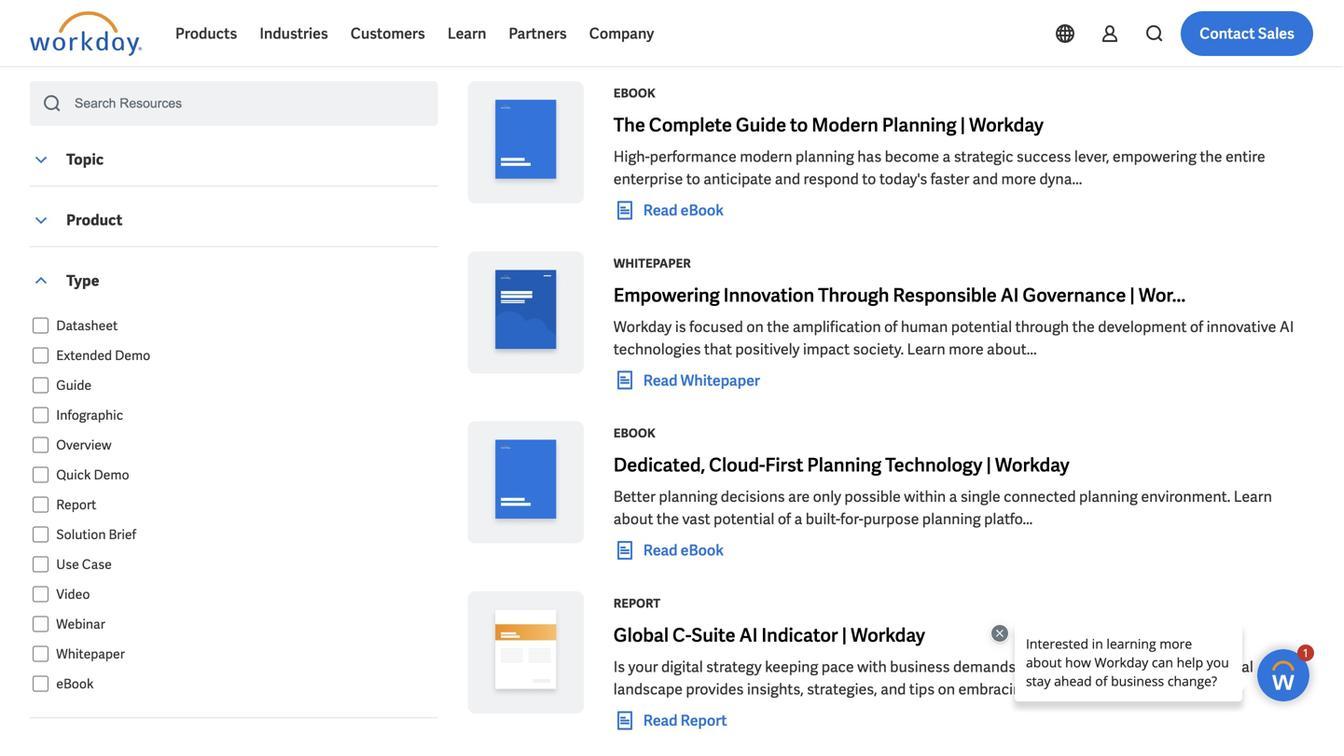 Task type: locate. For each thing, give the bounding box(es) containing it.
guide up modern
[[736, 113, 787, 137]]

more down the success
[[1002, 169, 1037, 189]]

focused
[[690, 317, 744, 337]]

1 vertical spatial read ebook link
[[614, 539, 724, 562]]

read ebook link down vast
[[614, 539, 724, 562]]

and
[[775, 169, 801, 189], [973, 169, 999, 189], [881, 680, 906, 699]]

is your digital strategy keeping pace with business demands? our report on the changing digital landscape provides insights, strategies, and tips on embracing ne...
[[614, 657, 1254, 699]]

of up society.
[[885, 317, 898, 337]]

report
[[56, 496, 96, 513], [614, 596, 661, 612], [681, 711, 727, 731]]

1 vertical spatial demo
[[94, 467, 129, 483]]

modern
[[740, 147, 793, 167]]

has
[[858, 147, 882, 167]]

0 vertical spatial ai
[[1001, 283, 1019, 307]]

0 horizontal spatial on
[[747, 317, 764, 337]]

learn down human
[[908, 340, 946, 359]]

learn inside dropdown button
[[448, 24, 487, 43]]

the left vast
[[657, 510, 679, 529]]

product
[[66, 210, 123, 230]]

ne...
[[1034, 680, 1060, 699]]

a inside high-performance modern planning has become a strategic success lever, empowering the entire enterprise to anticipate and respond to today's faster and more dyna...
[[943, 147, 951, 167]]

demo right quick
[[94, 467, 129, 483]]

business
[[890, 657, 950, 677]]

guide
[[736, 113, 787, 137], [56, 377, 92, 394]]

planning up become
[[883, 113, 957, 137]]

1 vertical spatial read ebook
[[644, 541, 724, 560]]

vast
[[683, 510, 711, 529]]

guide down extended
[[56, 377, 92, 394]]

with
[[858, 657, 887, 677]]

ebook down anticipate
[[681, 201, 724, 220]]

and down strategic
[[973, 169, 999, 189]]

read for dedicated,
[[644, 541, 678, 560]]

built-
[[806, 510, 841, 529]]

2 read ebook from the top
[[644, 541, 724, 560]]

faster
[[931, 169, 970, 189]]

read down enterprise
[[644, 201, 678, 220]]

strategies,
[[807, 680, 878, 699]]

ai up strategy on the bottom right of page
[[740, 623, 758, 648]]

respond
[[804, 169, 859, 189]]

environment.
[[1142, 487, 1231, 507]]

a down are
[[795, 510, 803, 529]]

1 vertical spatial planning
[[808, 453, 882, 478]]

connected
[[1004, 487, 1077, 507]]

1 horizontal spatial guide
[[736, 113, 787, 137]]

0 vertical spatial potential
[[952, 317, 1013, 337]]

0 horizontal spatial of
[[778, 510, 791, 529]]

1 read ebook from the top
[[644, 201, 724, 220]]

1 horizontal spatial more
[[1002, 169, 1037, 189]]

workday up connected
[[996, 453, 1070, 478]]

1 horizontal spatial ai
[[1001, 283, 1019, 307]]

brief
[[109, 526, 136, 543]]

extended
[[56, 347, 112, 364]]

to down 'performance'
[[687, 169, 701, 189]]

planning right connected
[[1080, 487, 1138, 507]]

digital right changing
[[1212, 657, 1254, 677]]

video
[[56, 586, 90, 603]]

more left about...
[[949, 340, 984, 359]]

2 read from the top
[[644, 371, 678, 390]]

workday up 'technologies'
[[614, 317, 672, 337]]

1 vertical spatial ai
[[1280, 317, 1295, 337]]

datasheet
[[56, 317, 118, 334]]

2 vertical spatial a
[[795, 510, 803, 529]]

entire
[[1226, 147, 1266, 167]]

0 vertical spatial a
[[943, 147, 951, 167]]

0 vertical spatial report
[[56, 496, 96, 513]]

better planning decisions are only possible within a single connected planning environment. learn about the vast potential of a built-for-purpose planning platfo...
[[614, 487, 1273, 529]]

ebook up the dedicated,
[[614, 426, 656, 442]]

to up modern
[[790, 113, 808, 137]]

0 vertical spatial whitepaper
[[614, 256, 691, 271]]

read ebook link
[[614, 199, 724, 221], [614, 539, 724, 562]]

to
[[790, 113, 808, 137], [687, 169, 701, 189], [862, 169, 877, 189]]

planning up respond
[[796, 147, 855, 167]]

| up pace
[[842, 623, 847, 648]]

c-
[[673, 623, 692, 648]]

become
[[885, 147, 940, 167]]

the left changing
[[1121, 657, 1143, 677]]

innovative
[[1207, 317, 1277, 337]]

first
[[766, 453, 804, 478]]

2 horizontal spatial on
[[1100, 657, 1118, 677]]

success
[[1017, 147, 1072, 167]]

partners
[[509, 24, 567, 43]]

1 vertical spatial more
[[949, 340, 984, 359]]

None checkbox
[[33, 407, 49, 424], [33, 467, 49, 483], [33, 496, 49, 513], [33, 556, 49, 573], [33, 676, 49, 692], [33, 407, 49, 424], [33, 467, 49, 483], [33, 496, 49, 513], [33, 556, 49, 573], [33, 676, 49, 692]]

0 vertical spatial learn
[[448, 24, 487, 43]]

whitepaper up empowering
[[614, 256, 691, 271]]

workday inside "workday is focused on the amplification of human potential through the development of innovative ai technologies that positively impact society. learn more about..."
[[614, 317, 672, 337]]

1 vertical spatial potential
[[714, 510, 775, 529]]

read ebook down vast
[[644, 541, 724, 560]]

workday up with
[[851, 623, 926, 648]]

industries button
[[249, 11, 340, 56]]

infographic
[[56, 407, 123, 424]]

potential up about...
[[952, 317, 1013, 337]]

2 vertical spatial on
[[938, 680, 956, 699]]

1 horizontal spatial digital
[[1212, 657, 1254, 677]]

demo
[[115, 347, 150, 364], [94, 467, 129, 483]]

that
[[704, 340, 732, 359]]

report down provides
[[681, 711, 727, 731]]

ebook down vast
[[681, 541, 724, 560]]

read down 'technologies'
[[644, 371, 678, 390]]

on up positively
[[747, 317, 764, 337]]

ai up through
[[1001, 283, 1019, 307]]

a
[[943, 147, 951, 167], [950, 487, 958, 507], [795, 510, 803, 529]]

empowering
[[614, 283, 720, 307]]

planning down the within
[[923, 510, 981, 529]]

read ebook link down enterprise
[[614, 199, 724, 221]]

a left single
[[950, 487, 958, 507]]

of left "innovative"
[[1191, 317, 1204, 337]]

strategy
[[707, 657, 762, 677]]

and down modern
[[775, 169, 801, 189]]

read ebook down enterprise
[[644, 201, 724, 220]]

0 vertical spatial guide
[[736, 113, 787, 137]]

of down are
[[778, 510, 791, 529]]

1 horizontal spatial report
[[614, 596, 661, 612]]

read for empowering
[[644, 371, 678, 390]]

is
[[675, 317, 686, 337]]

1 vertical spatial learn
[[908, 340, 946, 359]]

case
[[82, 556, 112, 573]]

learn button
[[437, 11, 498, 56]]

overview
[[56, 437, 112, 454]]

amplification
[[793, 317, 881, 337]]

complete
[[649, 113, 732, 137]]

the complete guide to modern planning | workday
[[614, 113, 1044, 137]]

Search Resources text field
[[63, 81, 410, 126]]

go to the homepage image
[[30, 11, 142, 56]]

whitepaper down the webinar
[[56, 646, 125, 663]]

planning inside high-performance modern planning has become a strategic success lever, empowering the entire enterprise to anticipate and respond to today's faster and more dyna...
[[796, 147, 855, 167]]

1 horizontal spatial potential
[[952, 317, 1013, 337]]

read down about
[[644, 541, 678, 560]]

on inside "workday is focused on the amplification of human potential through the development of innovative ai technologies that positively impact society. learn more about..."
[[747, 317, 764, 337]]

0 horizontal spatial digital
[[662, 657, 703, 677]]

2 horizontal spatial ai
[[1280, 317, 1295, 337]]

and left tips in the bottom of the page
[[881, 680, 906, 699]]

workday up strategic
[[970, 113, 1044, 137]]

today's
[[880, 169, 928, 189]]

potential down decisions at bottom right
[[714, 510, 775, 529]]

1 horizontal spatial learn
[[908, 340, 946, 359]]

quick demo link
[[49, 464, 438, 486]]

planning
[[883, 113, 957, 137], [808, 453, 882, 478]]

solution brief link
[[49, 523, 438, 546]]

0 vertical spatial demo
[[115, 347, 150, 364]]

decisions
[[721, 487, 785, 507]]

video link
[[49, 583, 438, 606]]

2 horizontal spatial learn
[[1234, 487, 1273, 507]]

0 vertical spatial on
[[747, 317, 764, 337]]

0 vertical spatial read ebook
[[644, 201, 724, 220]]

customers
[[351, 24, 425, 43]]

report up global on the bottom left of page
[[614, 596, 661, 612]]

solution
[[56, 526, 106, 543]]

innovation
[[724, 283, 815, 307]]

read for global
[[644, 711, 678, 731]]

demo right extended
[[115, 347, 150, 364]]

0 horizontal spatial ai
[[740, 623, 758, 648]]

read down landscape
[[644, 711, 678, 731]]

ebook
[[614, 85, 656, 101], [681, 201, 724, 220], [614, 426, 656, 442], [681, 541, 724, 560], [56, 676, 94, 692]]

planning up only
[[808, 453, 882, 478]]

digital down c- at the right of the page
[[662, 657, 703, 677]]

1 digital from the left
[[662, 657, 703, 677]]

overview link
[[49, 434, 438, 456]]

customers button
[[340, 11, 437, 56]]

1 horizontal spatial to
[[790, 113, 808, 137]]

wor...
[[1139, 283, 1186, 307]]

demo for extended demo
[[115, 347, 150, 364]]

read inside read whitepaper link
[[644, 371, 678, 390]]

|
[[961, 113, 966, 137], [1130, 283, 1136, 307], [987, 453, 992, 478], [842, 623, 847, 648]]

whitepaper down that
[[681, 371, 760, 390]]

1 read ebook link from the top
[[614, 199, 724, 221]]

better
[[614, 487, 656, 507]]

on right report
[[1100, 657, 1118, 677]]

use case link
[[49, 553, 438, 576]]

0 horizontal spatial report
[[56, 496, 96, 513]]

None checkbox
[[33, 317, 49, 334], [33, 347, 49, 364], [33, 377, 49, 394], [33, 437, 49, 454], [33, 526, 49, 543], [33, 586, 49, 603], [33, 616, 49, 633], [33, 646, 49, 663], [33, 317, 49, 334], [33, 347, 49, 364], [33, 377, 49, 394], [33, 437, 49, 454], [33, 526, 49, 543], [33, 586, 49, 603], [33, 616, 49, 633], [33, 646, 49, 663]]

on right tips in the bottom of the page
[[938, 680, 956, 699]]

0 horizontal spatial learn
[[448, 24, 487, 43]]

read inside read report link
[[644, 711, 678, 731]]

0 horizontal spatial more
[[949, 340, 984, 359]]

0 vertical spatial read ebook link
[[614, 199, 724, 221]]

ai inside "workday is focused on the amplification of human potential through the development of innovative ai technologies that positively impact society. learn more about..."
[[1280, 317, 1295, 337]]

company button
[[578, 11, 666, 56]]

learn left partners dropdown button
[[448, 24, 487, 43]]

lever,
[[1075, 147, 1110, 167]]

whitepaper
[[614, 256, 691, 271], [681, 371, 760, 390], [56, 646, 125, 663]]

3 read from the top
[[644, 541, 678, 560]]

to down has
[[862, 169, 877, 189]]

a up faster
[[943, 147, 951, 167]]

solution brief
[[56, 526, 136, 543]]

learn right environment.
[[1234, 487, 1273, 507]]

the inside is your digital strategy keeping pace with business demands? our report on the changing digital landscape provides insights, strategies, and tips on embracing ne...
[[1121, 657, 1143, 677]]

products
[[175, 24, 237, 43]]

2 vertical spatial learn
[[1234, 487, 1273, 507]]

read
[[644, 201, 678, 220], [644, 371, 678, 390], [644, 541, 678, 560], [644, 711, 678, 731]]

and inside is your digital strategy keeping pace with business demands? our report on the changing digital landscape provides insights, strategies, and tips on embracing ne...
[[881, 680, 906, 699]]

0 horizontal spatial guide
[[56, 377, 92, 394]]

on
[[747, 317, 764, 337], [1100, 657, 1118, 677], [938, 680, 956, 699]]

changing
[[1147, 657, 1209, 677]]

4 read from the top
[[644, 711, 678, 731]]

2 read ebook link from the top
[[614, 539, 724, 562]]

1 read from the top
[[644, 201, 678, 220]]

0 horizontal spatial potential
[[714, 510, 775, 529]]

the left entire
[[1200, 147, 1223, 167]]

the down governance
[[1073, 317, 1095, 337]]

global
[[614, 623, 669, 648]]

report down quick
[[56, 496, 96, 513]]

1 horizontal spatial and
[[881, 680, 906, 699]]

read ebook link for the
[[614, 199, 724, 221]]

of inside better planning decisions are only possible within a single connected planning environment. learn about the vast potential of a built-for-purpose planning platfo...
[[778, 510, 791, 529]]

0 vertical spatial more
[[1002, 169, 1037, 189]]

about...
[[987, 340, 1037, 359]]

empowering
[[1113, 147, 1197, 167]]

contact sales
[[1200, 24, 1295, 43]]

ai right "innovative"
[[1280, 317, 1295, 337]]

2 vertical spatial report
[[681, 711, 727, 731]]



Task type: vqa. For each thing, say whether or not it's contained in the screenshot.
"Watch Video (2:09)" "button"
no



Task type: describe. For each thing, give the bounding box(es) containing it.
1 vertical spatial whitepaper
[[681, 371, 760, 390]]

read for the
[[644, 201, 678, 220]]

provides
[[686, 680, 744, 699]]

0 horizontal spatial and
[[775, 169, 801, 189]]

about
[[614, 510, 654, 529]]

empowering innovation through responsible ai governance | wor...
[[614, 283, 1186, 307]]

are
[[789, 487, 810, 507]]

report link
[[49, 494, 438, 516]]

more inside high-performance modern planning has become a strategic success lever, empowering the entire enterprise to anticipate and respond to today's faster and more dyna...
[[1002, 169, 1037, 189]]

| up single
[[987, 453, 992, 478]]

dyna...
[[1040, 169, 1083, 189]]

learn inside "workday is focused on the amplification of human potential through the development of innovative ai technologies that positively impact society. learn more about..."
[[908, 340, 946, 359]]

1 vertical spatial report
[[614, 596, 661, 612]]

planning up vast
[[659, 487, 718, 507]]

type
[[66, 271, 99, 291]]

1 vertical spatial guide
[[56, 377, 92, 394]]

for-
[[841, 510, 864, 529]]

company
[[590, 24, 654, 43]]

governance
[[1023, 283, 1127, 307]]

2 horizontal spatial report
[[681, 711, 727, 731]]

demands?
[[954, 657, 1024, 677]]

society.
[[853, 340, 904, 359]]

0 horizontal spatial to
[[687, 169, 701, 189]]

ebook up the
[[614, 85, 656, 101]]

demo for quick demo
[[94, 467, 129, 483]]

suite
[[692, 623, 736, 648]]

2 vertical spatial ai
[[740, 623, 758, 648]]

report
[[1055, 657, 1097, 677]]

read ebook for complete
[[644, 201, 724, 220]]

read whitepaper
[[644, 371, 760, 390]]

extended demo link
[[49, 344, 438, 367]]

datasheet link
[[49, 314, 438, 337]]

human
[[901, 317, 948, 337]]

is
[[614, 657, 625, 677]]

contact sales link
[[1182, 11, 1314, 56]]

technologies
[[614, 340, 701, 359]]

1 vertical spatial a
[[950, 487, 958, 507]]

topic
[[66, 150, 104, 169]]

the
[[614, 113, 646, 137]]

partners button
[[498, 11, 578, 56]]

workday is focused on the amplification of human potential through the development of innovative ai technologies that positively impact society. learn more about...
[[614, 317, 1295, 359]]

anticipate
[[704, 169, 772, 189]]

technology
[[886, 453, 983, 478]]

products button
[[164, 11, 249, 56]]

dedicated, cloud-first planning technology | workday
[[614, 453, 1070, 478]]

0 vertical spatial planning
[[883, 113, 957, 137]]

ebook down the webinar
[[56, 676, 94, 692]]

whitepaper link
[[49, 643, 438, 665]]

within
[[904, 487, 946, 507]]

insights,
[[747, 680, 804, 699]]

2 vertical spatial whitepaper
[[56, 646, 125, 663]]

high-performance modern planning has become a strategic success lever, empowering the entire enterprise to anticipate and respond to today's faster and more dyna...
[[614, 147, 1266, 189]]

1 horizontal spatial of
[[885, 317, 898, 337]]

global c-suite ai indicator | workday
[[614, 623, 926, 648]]

positively
[[736, 340, 800, 359]]

possible
[[845, 487, 901, 507]]

more inside "workday is focused on the amplification of human potential through the development of innovative ai technologies that positively impact society. learn more about..."
[[949, 340, 984, 359]]

embracing
[[959, 680, 1030, 699]]

1 vertical spatial on
[[1100, 657, 1118, 677]]

| up strategic
[[961, 113, 966, 137]]

2 digital from the left
[[1212, 657, 1254, 677]]

2 horizontal spatial and
[[973, 169, 999, 189]]

industries
[[260, 24, 328, 43]]

the inside high-performance modern planning has become a strategic success lever, empowering the entire enterprise to anticipate and respond to today's faster and more dyna...
[[1200, 147, 1223, 167]]

strategic
[[954, 147, 1014, 167]]

| left 'wor...' in the top right of the page
[[1130, 283, 1136, 307]]

read ebook link for dedicated,
[[614, 539, 724, 562]]

1 horizontal spatial on
[[938, 680, 956, 699]]

pace
[[822, 657, 855, 677]]

your
[[629, 657, 658, 677]]

read ebook for cloud-
[[644, 541, 724, 560]]

contact
[[1200, 24, 1256, 43]]

2 horizontal spatial to
[[862, 169, 877, 189]]

infographic link
[[49, 404, 438, 426]]

guide link
[[49, 374, 438, 397]]

potential inside better planning decisions are only possible within a single connected planning environment. learn about the vast potential of a built-for-purpose planning platfo...
[[714, 510, 775, 529]]

read report link
[[614, 710, 727, 732]]

tips
[[910, 680, 935, 699]]

our
[[1027, 657, 1052, 677]]

the up positively
[[767, 317, 790, 337]]

extended demo
[[56, 347, 150, 364]]

indicator
[[762, 623, 838, 648]]

through
[[1016, 317, 1070, 337]]

learn inside better planning decisions are only possible within a single connected planning environment. learn about the vast potential of a built-for-purpose planning platfo...
[[1234, 487, 1273, 507]]

sales
[[1259, 24, 1295, 43]]

cloud-
[[709, 453, 766, 478]]

responsible
[[893, 283, 997, 307]]

2 horizontal spatial of
[[1191, 317, 1204, 337]]

platfo...
[[985, 510, 1033, 529]]

keeping
[[765, 657, 819, 677]]

read report
[[644, 711, 727, 731]]

dedicated,
[[614, 453, 706, 478]]

use
[[56, 556, 79, 573]]

potential inside "workday is focused on the amplification of human potential through the development of innovative ai technologies that positively impact society. learn more about..."
[[952, 317, 1013, 337]]

use case
[[56, 556, 112, 573]]

purpose
[[864, 510, 920, 529]]

webinar link
[[49, 613, 438, 635]]

quick demo
[[56, 467, 129, 483]]

the inside better planning decisions are only possible within a single connected planning environment. learn about the vast potential of a built-for-purpose planning platfo...
[[657, 510, 679, 529]]

modern
[[812, 113, 879, 137]]

read whitepaper link
[[614, 369, 760, 392]]

development
[[1099, 317, 1187, 337]]

through
[[818, 283, 890, 307]]

impact
[[803, 340, 850, 359]]

single
[[961, 487, 1001, 507]]

webinar
[[56, 616, 105, 633]]



